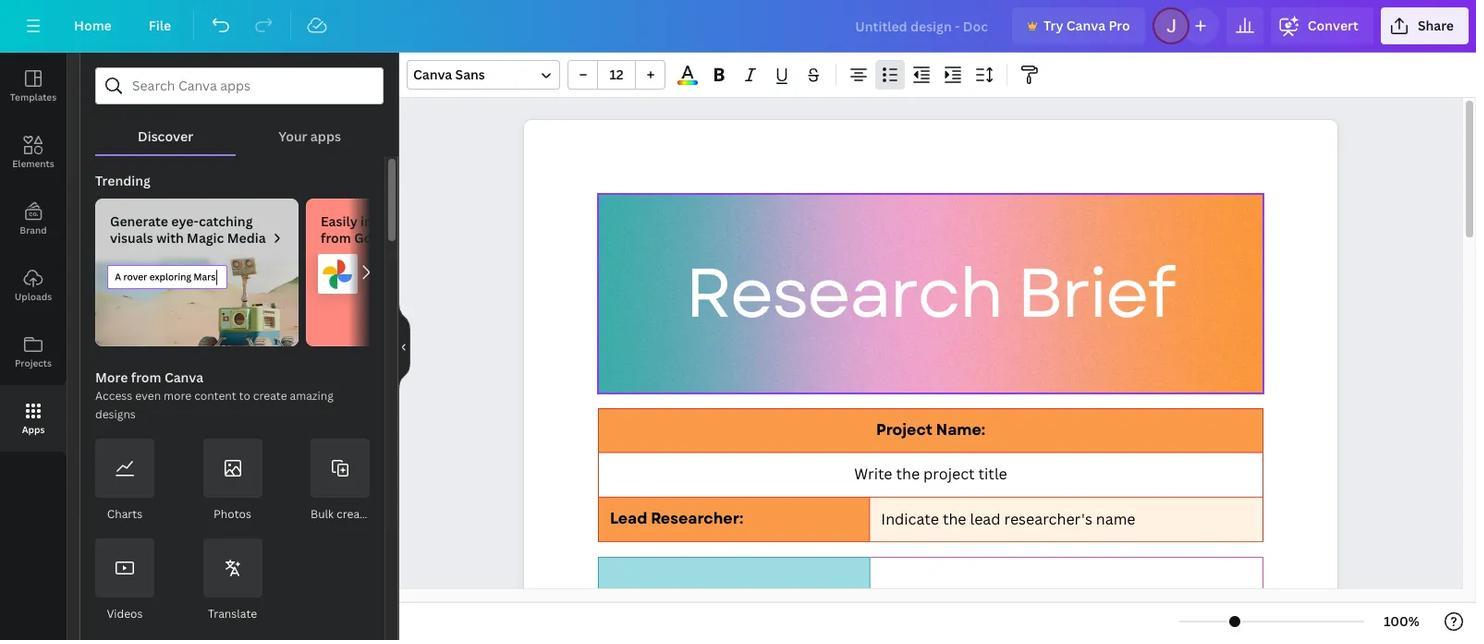 Task type: vqa. For each thing, say whether or not it's contained in the screenshot.
Bulk create
yes



Task type: locate. For each thing, give the bounding box(es) containing it.
uploads button
[[0, 252, 67, 319]]

from up even
[[131, 369, 161, 387]]

2 vertical spatial canva
[[165, 369, 204, 387]]

share
[[1418, 17, 1455, 34]]

canva inside popup button
[[413, 66, 452, 83]]

0 vertical spatial create
[[253, 388, 287, 404]]

easily import your images from google photos
[[321, 213, 483, 247]]

1 horizontal spatial create
[[337, 507, 371, 522]]

create right bulk
[[337, 507, 371, 522]]

from
[[321, 229, 351, 247], [131, 369, 161, 387]]

0 horizontal spatial create
[[253, 388, 287, 404]]

from left google
[[321, 229, 351, 247]]

1 horizontal spatial canva
[[413, 66, 452, 83]]

photos right google
[[402, 229, 446, 247]]

templates
[[10, 91, 57, 104]]

home link
[[59, 7, 126, 44]]

photos inside more from canva element
[[214, 507, 251, 522]]

to
[[239, 388, 250, 404]]

1 horizontal spatial from
[[321, 229, 351, 247]]

canva right try
[[1067, 17, 1106, 34]]

file button
[[134, 7, 186, 44]]

canva inside more from canva access even more content to create amazing designs
[[165, 369, 204, 387]]

the google photos logo is positioned on the left side. to the right of the logo, there is a grid containing four images. these images display colorful shoes, shirts, or chairs. image
[[306, 254, 509, 347]]

even
[[135, 388, 161, 404]]

your
[[407, 213, 436, 230]]

try canva pro
[[1044, 17, 1131, 34]]

group
[[568, 60, 666, 90]]

0 vertical spatial canva
[[1067, 17, 1106, 34]]

canva sans
[[413, 66, 485, 83]]

1 vertical spatial photos
[[214, 507, 251, 522]]

apps
[[22, 423, 45, 436]]

1 vertical spatial canva
[[413, 66, 452, 83]]

create right to
[[253, 388, 287, 404]]

canva inside button
[[1067, 17, 1106, 34]]

1 horizontal spatial photos
[[402, 229, 446, 247]]

brief
[[1017, 244, 1175, 344]]

generate
[[110, 213, 168, 230]]

elements
[[12, 157, 54, 170]]

canva left sans
[[413, 66, 452, 83]]

0 horizontal spatial photos
[[214, 507, 251, 522]]

hide image
[[399, 302, 411, 391]]

1 vertical spatial from
[[131, 369, 161, 387]]

discover
[[138, 128, 193, 145]]

visuals
[[110, 229, 153, 247]]

canva up more on the bottom of page
[[165, 369, 204, 387]]

Search Canva apps search field
[[132, 68, 347, 104]]

sans
[[455, 66, 485, 83]]

create
[[253, 388, 287, 404], [337, 507, 371, 522]]

canva sans button
[[407, 60, 560, 90]]

pro
[[1109, 17, 1131, 34]]

photos
[[402, 229, 446, 247], [214, 507, 251, 522]]

apps
[[311, 128, 341, 145]]

easily
[[321, 213, 358, 230]]

0 horizontal spatial canva
[[165, 369, 204, 387]]

0 vertical spatial from
[[321, 229, 351, 247]]

– – number field
[[604, 66, 630, 83]]

0 horizontal spatial from
[[131, 369, 161, 387]]

Research Brief text field
[[524, 120, 1338, 641]]

projects button
[[0, 319, 67, 386]]

0 vertical spatial photos
[[402, 229, 446, 247]]

catching
[[199, 213, 253, 230]]

2 horizontal spatial canva
[[1067, 17, 1106, 34]]

photos left bulk
[[214, 507, 251, 522]]

canva
[[1067, 17, 1106, 34], [413, 66, 452, 83], [165, 369, 204, 387]]

Design title text field
[[841, 7, 1005, 44]]

images
[[439, 213, 483, 230]]

more from canva access even more content to create amazing designs
[[95, 369, 334, 423]]

1 vertical spatial create
[[337, 507, 371, 522]]



Task type: describe. For each thing, give the bounding box(es) containing it.
research brief
[[686, 244, 1175, 344]]

translate
[[208, 607, 257, 622]]

100% button
[[1372, 608, 1432, 637]]

try
[[1044, 17, 1064, 34]]

share button
[[1381, 7, 1469, 44]]

try canva pro button
[[1012, 7, 1145, 44]]

your
[[279, 128, 308, 145]]

content
[[194, 388, 236, 404]]

amazing
[[290, 388, 334, 404]]

from inside more from canva access even more content to create amazing designs
[[131, 369, 161, 387]]

more
[[164, 388, 192, 404]]

create inside more from canva access even more content to create amazing designs
[[253, 388, 287, 404]]

templates button
[[0, 53, 67, 119]]

your apps button
[[236, 104, 384, 154]]

from inside easily import your images from google photos
[[321, 229, 351, 247]]

projects
[[15, 357, 52, 370]]

bulk
[[311, 507, 334, 522]]

home
[[74, 17, 112, 34]]

brand button
[[0, 186, 67, 252]]

elements button
[[0, 119, 67, 186]]

trending
[[95, 172, 151, 190]]

access
[[95, 388, 132, 404]]

apps button
[[0, 386, 67, 452]]

uploads
[[15, 290, 52, 303]]

generate eye-catching visuals with magic media
[[110, 213, 266, 247]]

side panel tab list
[[0, 53, 67, 452]]

charts
[[107, 507, 143, 522]]

brand
[[20, 224, 47, 237]]

create inside more from canva element
[[337, 507, 371, 522]]

eye-
[[171, 213, 199, 230]]

photos inside easily import your images from google photos
[[402, 229, 446, 247]]

100%
[[1384, 613, 1420, 631]]

designs
[[95, 407, 136, 423]]

with
[[156, 229, 184, 247]]

google
[[354, 229, 399, 247]]

discover button
[[95, 104, 236, 154]]

convert button
[[1271, 7, 1374, 44]]

media
[[227, 229, 266, 247]]

main menu bar
[[0, 0, 1477, 53]]

import
[[361, 213, 404, 230]]

videos
[[107, 607, 143, 622]]

bulk create
[[311, 507, 371, 522]]

color range image
[[678, 81, 698, 85]]

more from canva element
[[95, 439, 371, 624]]

convert
[[1308, 17, 1359, 34]]

research
[[686, 244, 1002, 344]]

magic
[[187, 229, 224, 247]]

your apps
[[279, 128, 341, 145]]

textbox with the sentence, 'a rover exploring mars' over an image of a rover exploring mars image
[[95, 254, 299, 347]]

more
[[95, 369, 128, 387]]

file
[[149, 17, 171, 34]]



